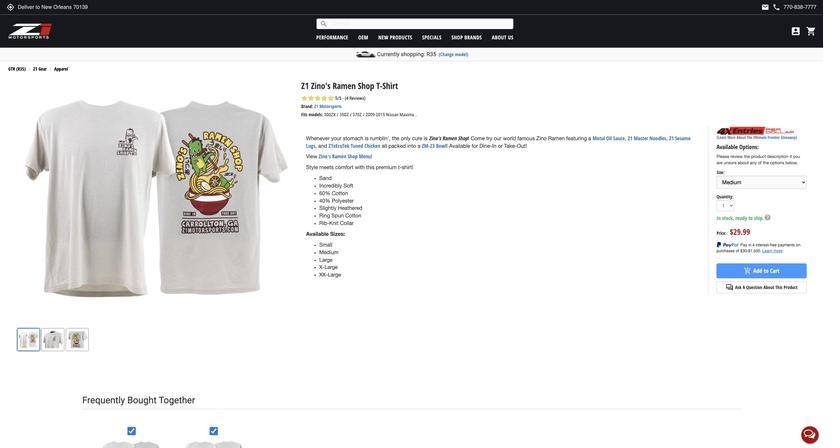 Task type: locate. For each thing, give the bounding box(es) containing it.
0 horizontal spatial a
[[418, 143, 421, 149]]

collar
[[340, 220, 354, 226]]

zino's
[[311, 80, 331, 92], [429, 135, 441, 142], [319, 153, 331, 160]]

if
[[790, 154, 792, 159]]

in
[[492, 143, 497, 149], [717, 215, 721, 222]]

product
[[784, 285, 798, 291]]

! inside the whenever your stomach is rumblin', the only cure is zino's ramen shop ! come try our world famous zino ramen featuring a motul oil sauce , z1 master noodles ,
[[468, 135, 470, 141]]

model)
[[455, 51, 469, 58]]

(learn
[[717, 135, 727, 140]]

(change model) link
[[439, 51, 469, 58]]

2 horizontal spatial the
[[763, 160, 769, 165]]

about left us
[[492, 34, 507, 41]]

0 vertical spatial ramen
[[333, 80, 356, 92]]

zino's up meets
[[319, 153, 331, 160]]

350z
[[340, 112, 349, 117]]

ramen down z1xecutek
[[332, 153, 347, 160]]

about left the at the right of page
[[737, 135, 746, 140]]

description
[[768, 154, 789, 159]]

knit
[[329, 220, 339, 226]]

brand:
[[301, 103, 313, 110]]

! inside , and z1xecutek tuned chicken all packed into a zm-23 bowl ! available for dine-in or take-out!
[[447, 143, 448, 149]]

our
[[494, 135, 502, 141]]

shop
[[452, 34, 463, 41], [358, 80, 374, 92], [458, 135, 468, 142], [348, 153, 358, 160]]

0 vertical spatial a
[[589, 135, 592, 141]]

1 horizontal spatial /
[[350, 112, 352, 117]]

zino's up zm-23 bowl link
[[429, 135, 441, 142]]

0 horizontal spatial ,
[[316, 143, 317, 149]]

! right 23
[[447, 143, 448, 149]]

ramen for t-
[[333, 80, 356, 92]]

to
[[749, 215, 753, 222], [764, 267, 769, 275]]

$29.99
[[730, 227, 751, 237]]

/ left '370z'
[[350, 112, 352, 117]]

about left this
[[764, 285, 775, 291]]

z1 left sesame
[[670, 135, 674, 142]]

cotton up polyester
[[332, 190, 348, 196]]

your
[[331, 135, 342, 141]]

sauce
[[614, 135, 625, 142]]

0 horizontal spatial /
[[337, 112, 339, 117]]

2 horizontal spatial /
[[363, 112, 365, 117]]

2 vertical spatial zino's
[[319, 153, 331, 160]]

1 star from the left
[[301, 95, 308, 102]]

z1 master noodles link
[[628, 135, 667, 142]]

the up packed at the left of page
[[392, 135, 400, 141]]

medium
[[320, 249, 339, 255]]

z1 for z1 zino's ramen shop t-shirt
[[301, 80, 309, 92]]

stomach
[[343, 135, 364, 141]]

, and z1xecutek tuned chicken all packed into a zm-23 bowl ! available for dine-in or take-out!
[[316, 142, 527, 149]]

60%
[[320, 190, 331, 196]]

(learn more about the ultimate frontier giveaway) available options: please review the product description if you are unsure about any of the options below.
[[717, 135, 801, 165]]

0 horizontal spatial the
[[392, 135, 400, 141]]

take-
[[504, 143, 517, 149]]

0 horizontal spatial !
[[371, 154, 372, 160]]

zm-23 bowl link
[[422, 142, 447, 149]]

ready
[[736, 215, 748, 222]]

in stock, ready to ship. help
[[717, 214, 772, 222]]

tuned
[[351, 142, 363, 149]]

! for bowl
[[447, 143, 448, 149]]

None checkbox
[[210, 427, 218, 436]]

this
[[776, 285, 783, 291]]

nissan
[[386, 112, 399, 117]]

0 horizontal spatial about
[[492, 34, 507, 41]]

40%
[[320, 198, 331, 204]]

z1
[[33, 66, 37, 72], [301, 80, 309, 92], [314, 103, 318, 110], [628, 135, 633, 142], [670, 135, 674, 142]]

zino's up "z1 motorsports" link
[[311, 80, 331, 92]]

polyester
[[332, 198, 354, 204]]

1 horizontal spatial about
[[737, 135, 746, 140]]

1 horizontal spatial !
[[447, 143, 448, 149]]

available down more on the top of page
[[717, 143, 738, 151]]

a left motul
[[589, 135, 592, 141]]

any
[[750, 160, 757, 165]]

1 horizontal spatial is
[[424, 135, 428, 141]]

available inside (learn more about the ultimate frontier giveaway) available options: please review the product description if you are unsure about any of the options below.
[[717, 143, 738, 151]]

1 vertical spatial cotton
[[346, 213, 362, 219]]

out!
[[517, 143, 527, 149]]

in left or
[[492, 143, 497, 149]]

a inside the whenever your stomach is rumblin', the only cure is zino's ramen shop ! come try our world famous zino ramen featuring a motul oil sauce , z1 master noodles ,
[[589, 135, 592, 141]]

to right add
[[764, 267, 769, 275]]

5 star from the left
[[328, 95, 334, 102]]

for
[[472, 143, 478, 149]]

sand
[[320, 175, 332, 181]]

2 vertical spatial large
[[328, 272, 341, 278]]

new
[[378, 34, 389, 41]]

meets
[[320, 164, 334, 170]]

oem link
[[359, 34, 369, 41]]

zino
[[537, 135, 547, 141]]

price: $29.99
[[717, 227, 751, 237]]

and
[[318, 143, 327, 149]]

slightly
[[320, 205, 337, 211]]

, left 'master'
[[625, 135, 627, 141]]

is up zm-
[[424, 135, 428, 141]]

to left 'ship.'
[[749, 215, 753, 222]]

bought
[[127, 395, 157, 406]]

ramen up bowl
[[443, 135, 457, 142]]

2 vertical spatial the
[[763, 160, 769, 165]]

about inside (learn more about the ultimate frontier giveaway) available options: please review the product description if you are unsure about any of the options below.
[[737, 135, 746, 140]]

1 horizontal spatial in
[[717, 215, 721, 222]]

2 horizontal spatial available
[[717, 143, 738, 151]]

, left sesame
[[667, 135, 668, 141]]

1 is from the left
[[365, 135, 369, 141]]

the right the of at the right of the page
[[763, 160, 769, 165]]

2 horizontal spatial about
[[764, 285, 775, 291]]

motul
[[593, 135, 605, 142]]

0 vertical spatial the
[[392, 135, 400, 141]]

3 / from the left
[[363, 112, 365, 117]]

style
[[306, 164, 318, 170]]

! down chicken
[[371, 154, 372, 160]]

2 horizontal spatial !
[[468, 135, 470, 141]]

account_box
[[791, 26, 802, 36]]

/ left 350z
[[337, 112, 339, 117]]

z1 inside z1 sesame lugs
[[670, 135, 674, 142]]

,
[[625, 135, 627, 141], [667, 135, 668, 141], [316, 143, 317, 149]]

0 horizontal spatial in
[[492, 143, 497, 149]]

available left for
[[449, 143, 471, 149]]

1 vertical spatial the
[[744, 154, 750, 159]]

is up chicken
[[365, 135, 369, 141]]

2 vertical spatial about
[[764, 285, 775, 291]]

2 / from the left
[[350, 112, 352, 117]]

available down rib-
[[306, 231, 329, 237]]

r35
[[427, 51, 437, 58]]

(change
[[439, 51, 454, 58]]

cotton down heathered
[[346, 213, 362, 219]]

a
[[589, 135, 592, 141], [418, 143, 421, 149]]

search
[[320, 20, 328, 28]]

3 star from the left
[[315, 95, 321, 102]]

gtr (r35) link
[[8, 66, 26, 72]]

large
[[320, 257, 333, 263], [325, 264, 338, 270], [328, 272, 341, 278]]

0 vertical spatial !
[[468, 135, 470, 141]]

None checkbox
[[128, 427, 136, 436]]

, left and at the left top
[[316, 143, 317, 149]]

try
[[487, 135, 493, 141]]

the up about
[[744, 154, 750, 159]]

apparel link
[[54, 66, 68, 72]]

1 vertical spatial large
[[325, 264, 338, 270]]

1 horizontal spatial a
[[589, 135, 592, 141]]

(learn more about the ultimate frontier giveaway) link
[[717, 135, 798, 140]]

1 horizontal spatial to
[[764, 267, 769, 275]]

z1 up models:
[[314, 103, 318, 110]]

0 vertical spatial in
[[492, 143, 497, 149]]

noodles
[[650, 135, 667, 142]]

view zino's ramen shop menu !
[[306, 153, 372, 160]]

frequently bought together
[[82, 395, 195, 406]]

in left "stock,"
[[717, 215, 721, 222]]

z1 left 'master'
[[628, 135, 633, 142]]

more
[[728, 135, 736, 140]]

z1 left gear
[[33, 66, 37, 72]]

0 vertical spatial to
[[749, 215, 753, 222]]

to inside add_shopping_cart add to cart
[[764, 267, 769, 275]]

0 vertical spatial about
[[492, 34, 507, 41]]

heathered
[[338, 205, 363, 211]]

1 horizontal spatial available
[[449, 143, 471, 149]]

shopping_cart
[[807, 26, 817, 36]]

1 vertical spatial about
[[737, 135, 746, 140]]

options
[[771, 160, 785, 165]]

1 / from the left
[[337, 112, 339, 117]]

1 vertical spatial to
[[764, 267, 769, 275]]

1 vertical spatial !
[[447, 143, 448, 149]]

2 vertical spatial ramen
[[332, 153, 347, 160]]

options:
[[740, 143, 759, 151]]

0 vertical spatial cotton
[[332, 190, 348, 196]]

23
[[430, 142, 435, 149]]

new products link
[[378, 34, 413, 41]]

the
[[747, 135, 753, 140]]

2 is from the left
[[424, 135, 428, 141]]

sesame
[[676, 135, 691, 142]]

0 vertical spatial zino's
[[311, 80, 331, 92]]

2 vertical spatial !
[[371, 154, 372, 160]]

!
[[468, 135, 470, 141], [447, 143, 448, 149], [371, 154, 372, 160]]

0 horizontal spatial to
[[749, 215, 753, 222]]

shirt!
[[402, 164, 414, 170]]

1 vertical spatial a
[[418, 143, 421, 149]]

oil
[[607, 135, 612, 142]]

my_location
[[7, 3, 14, 11]]

0 horizontal spatial is
[[365, 135, 369, 141]]

z1 up brand:
[[301, 80, 309, 92]]

small
[[320, 242, 333, 248]]

1 vertical spatial in
[[717, 215, 721, 222]]

ramen up the 5/5 -
[[333, 80, 356, 92]]

a left zm-
[[418, 143, 421, 149]]

! left 'come'
[[468, 135, 470, 141]]

0 vertical spatial large
[[320, 257, 333, 263]]

/ right '370z'
[[363, 112, 365, 117]]

whenever your stomach is rumblin', the only cure is zino's ramen shop ! come try our world famous zino ramen featuring a motul oil sauce , z1 master noodles ,
[[306, 135, 670, 142]]

help
[[764, 214, 772, 221]]



Task type: describe. For each thing, give the bounding box(es) containing it.
Search search field
[[328, 19, 513, 29]]

2 horizontal spatial ,
[[667, 135, 668, 141]]

zm-
[[422, 142, 430, 149]]

z1 for z1 gear
[[33, 66, 37, 72]]

please
[[717, 154, 730, 159]]

about us link
[[492, 34, 514, 41]]

question
[[747, 285, 763, 291]]

1 vertical spatial ramen
[[443, 135, 457, 142]]

a
[[743, 285, 746, 291]]

rumblin',
[[370, 135, 391, 141]]

soft
[[344, 183, 353, 189]]

1 vertical spatial zino's
[[429, 135, 441, 142]]

z1 motorsports link
[[314, 103, 342, 110]]

apparel
[[54, 66, 68, 72]]

fits
[[301, 111, 308, 118]]

z1 motorsports logo image
[[8, 23, 52, 39]]

shop down z1xecutek tuned chicken link
[[348, 153, 358, 160]]

1 horizontal spatial the
[[744, 154, 750, 159]]

xx-
[[320, 272, 328, 278]]

z1 inside star star star star star 5/5 - (4 reviews) brand: z1 motorsports fits models: 300zx / 350z / 370z / 2009-2015 nissan maxima...
[[314, 103, 318, 110]]

mail link
[[762, 3, 770, 11]]

bowl
[[436, 142, 447, 149]]

gear
[[38, 66, 47, 72]]

unsure
[[724, 160, 737, 165]]

shop left 'come'
[[458, 135, 468, 142]]

z1 for z1 sesame lugs
[[670, 135, 674, 142]]

zino's for z1 zino's ramen shop t-shirt
[[311, 80, 331, 92]]

about us
[[492, 34, 514, 41]]

with
[[355, 164, 365, 170]]

(r35)
[[16, 66, 26, 72]]

specials link
[[422, 34, 442, 41]]

performance link
[[317, 34, 349, 41]]

add
[[754, 267, 763, 275]]

sizes:
[[330, 231, 345, 237]]

giveaway)
[[781, 135, 798, 140]]

2 star from the left
[[308, 95, 315, 102]]

performance
[[317, 34, 349, 41]]

question_answer ask a question about this product
[[726, 284, 798, 292]]

zino's ramen shop menu link
[[319, 153, 371, 160]]

to inside in stock, ready to ship. help
[[749, 215, 753, 222]]

dine-
[[480, 143, 492, 149]]

ask
[[736, 285, 742, 291]]

add_shopping_cart add to cart
[[744, 267, 780, 275]]

available inside , and z1xecutek tuned chicken all packed into a zm-23 bowl ! available for dine-in or take-out!
[[449, 143, 471, 149]]

zino's for view zino's ramen shop menu !
[[319, 153, 331, 160]]

stock,
[[723, 215, 735, 222]]

motorsports
[[320, 103, 342, 110]]

0 horizontal spatial available
[[306, 231, 329, 237]]

packed
[[389, 143, 406, 149]]

motul oil sauce link
[[593, 135, 625, 142]]

frontier
[[768, 135, 780, 140]]

cart
[[771, 267, 780, 275]]

add_shopping_cart
[[744, 267, 752, 275]]

a inside , and z1xecutek tuned chicken all packed into a zm-23 bowl ! available for dine-in or take-out!
[[418, 143, 421, 149]]

ring
[[320, 213, 330, 219]]

300zx
[[324, 112, 336, 117]]

ramen for menu
[[332, 153, 347, 160]]

ship.
[[755, 215, 764, 222]]

, inside , and z1xecutek tuned chicken all packed into a zm-23 bowl ! available for dine-in or take-out!
[[316, 143, 317, 149]]

small medium large x-large xx-large
[[320, 242, 341, 278]]

size:
[[717, 169, 725, 176]]

1 horizontal spatial ,
[[625, 135, 627, 141]]

4 star from the left
[[321, 95, 328, 102]]

products
[[390, 34, 413, 41]]

in inside in stock, ready to ship. help
[[717, 215, 721, 222]]

5/5 -
[[335, 96, 344, 101]]

shop left brands on the top right of page
[[452, 34, 463, 41]]

2015
[[376, 112, 385, 117]]

t-
[[398, 164, 402, 170]]

gtr (r35)
[[8, 66, 26, 72]]

chicken
[[365, 142, 381, 149]]

phone
[[773, 3, 781, 11]]

! for shop
[[468, 135, 470, 141]]

about inside the question_answer ask a question about this product
[[764, 285, 775, 291]]

new products
[[378, 34, 413, 41]]

product
[[752, 154, 767, 159]]

master
[[634, 135, 649, 142]]

are
[[717, 160, 723, 165]]

the inside the whenever your stomach is rumblin', the only cure is zino's ramen shop ! come try our world famous zino ramen featuring a motul oil sauce , z1 master noodles ,
[[392, 135, 400, 141]]

shop left the t-
[[358, 80, 374, 92]]

view
[[306, 154, 317, 160]]

t-
[[377, 80, 383, 92]]

frequently
[[82, 395, 125, 406]]

this
[[366, 164, 375, 170]]

in inside , and z1xecutek tuned chicken all packed into a zm-23 bowl ! available for dine-in or take-out!
[[492, 143, 497, 149]]

world
[[503, 135, 516, 141]]

come
[[471, 135, 485, 141]]

below.
[[786, 160, 798, 165]]

account_box link
[[789, 26, 803, 36]]

shop brands
[[452, 34, 482, 41]]

phone link
[[773, 3, 817, 11]]

2009-
[[366, 112, 376, 117]]

premium
[[376, 164, 397, 170]]

question_answer
[[726, 284, 734, 292]]

of
[[758, 160, 762, 165]]

specials
[[422, 34, 442, 41]]

shopping:
[[401, 51, 425, 58]]

z1xecutek tuned chicken link
[[329, 142, 381, 149]]

z1 sesame lugs link
[[306, 135, 691, 149]]

! inside view zino's ramen shop menu !
[[371, 154, 372, 160]]

ramen featuring
[[548, 135, 587, 141]]

menu
[[359, 153, 371, 160]]

gtr
[[8, 66, 15, 72]]

z1 sesame lugs
[[306, 135, 691, 149]]

cure
[[412, 135, 423, 141]]



Task type: vqa. For each thing, say whether or not it's contained in the screenshot.
"STOMACH"
yes



